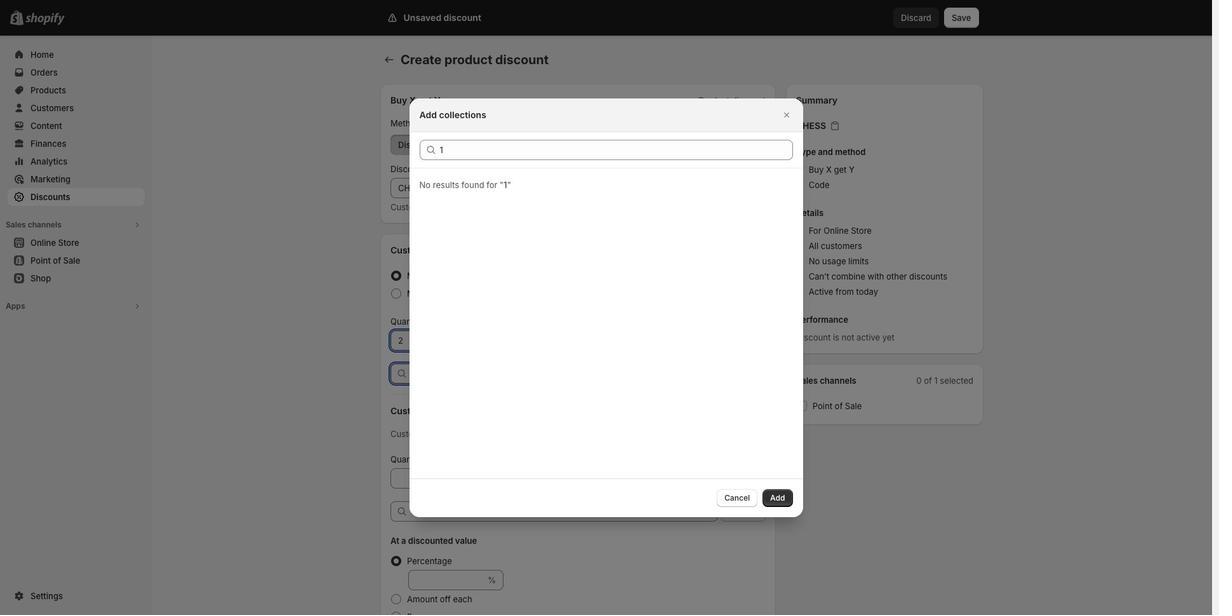 Task type: vqa. For each thing, say whether or not it's contained in the screenshot.
Shopify image
yes



Task type: locate. For each thing, give the bounding box(es) containing it.
shopify image
[[25, 13, 65, 25]]

Search collections text field
[[440, 139, 793, 160]]

dialog
[[0, 98, 1213, 517]]



